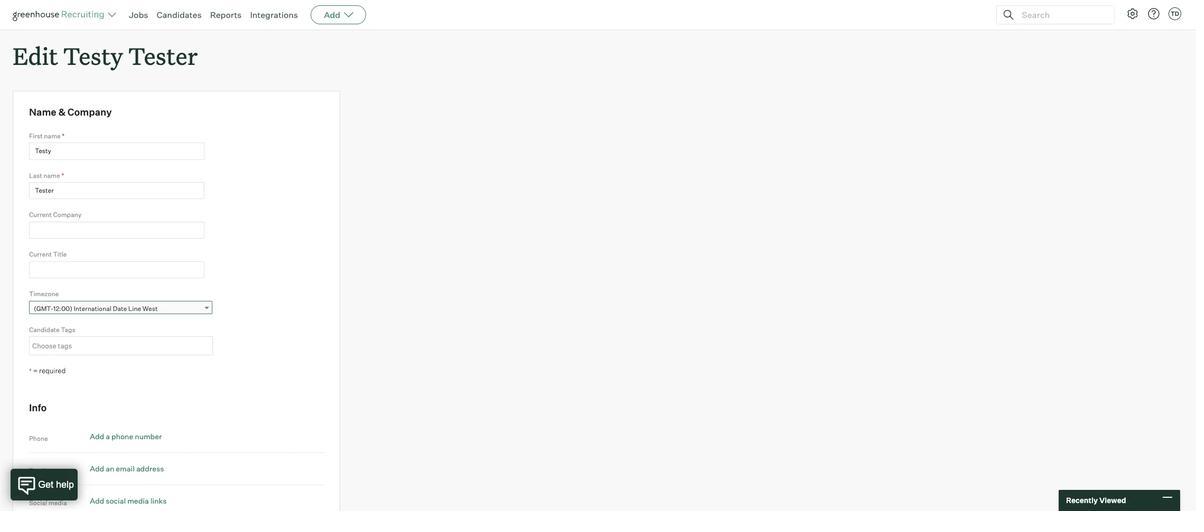 Task type: describe. For each thing, give the bounding box(es) containing it.
first name *
[[29, 132, 65, 140]]

social media
[[29, 500, 67, 508]]

* for last name *
[[61, 172, 64, 179]]

(gmt-12:00) international date line west
[[34, 305, 158, 313]]

(gmt-12:00) international date line west link
[[29, 301, 212, 316]]

an
[[106, 465, 114, 474]]

west
[[143, 305, 158, 313]]

name
[[29, 106, 56, 118]]

recently viewed
[[1067, 496, 1127, 505]]

1 vertical spatial company
[[53, 211, 82, 219]]

add button
[[311, 5, 366, 24]]

1 horizontal spatial media
[[127, 497, 149, 506]]

phone
[[112, 433, 133, 442]]

&
[[58, 106, 66, 118]]

current title
[[29, 251, 67, 259]]

required
[[39, 367, 66, 375]]

candidates link
[[157, 10, 202, 20]]

name for first
[[44, 132, 61, 140]]

timezone
[[29, 290, 59, 298]]

(gmt-
[[34, 305, 53, 313]]

email
[[116, 465, 135, 474]]

current company
[[29, 211, 82, 219]]

add for add a phone number
[[90, 433, 104, 442]]

email
[[29, 467, 46, 475]]

tags
[[61, 326, 75, 334]]

reports link
[[210, 10, 242, 20]]

reports
[[210, 10, 242, 20]]

td button
[[1169, 7, 1182, 20]]

address
[[136, 465, 164, 474]]

line
[[128, 305, 141, 313]]

jobs link
[[129, 10, 148, 20]]

phone
[[29, 435, 48, 443]]

title
[[53, 251, 67, 259]]

add for add social media links
[[90, 497, 104, 506]]



Task type: locate. For each thing, give the bounding box(es) containing it.
a
[[106, 433, 110, 442]]

* for first name *
[[62, 132, 65, 140]]

0 vertical spatial *
[[62, 132, 65, 140]]

current left title
[[29, 251, 52, 259]]

last name *
[[29, 172, 64, 179]]

first
[[29, 132, 43, 140]]

viewed
[[1100, 496, 1127, 505]]

tester
[[129, 40, 198, 71]]

1 vertical spatial current
[[29, 251, 52, 259]]

td button
[[1167, 5, 1184, 22]]

add a phone number link
[[90, 433, 162, 442]]

Search text field
[[1020, 7, 1105, 22]]

candidates
[[157, 10, 202, 20]]

current down last
[[29, 211, 52, 219]]

1 current from the top
[[29, 211, 52, 219]]

social
[[106, 497, 126, 506]]

None text field
[[29, 222, 205, 239], [30, 338, 210, 355], [29, 222, 205, 239], [30, 338, 210, 355]]

12:00)
[[53, 305, 72, 313]]

add social media links link
[[90, 497, 167, 506]]

current for current title
[[29, 251, 52, 259]]

media left links
[[127, 497, 149, 506]]

links
[[150, 497, 167, 506]]

integrations link
[[250, 10, 298, 20]]

add for add an email address
[[90, 465, 104, 474]]

last
[[29, 172, 42, 179]]

* down the &
[[62, 132, 65, 140]]

td
[[1171, 10, 1180, 17]]

*
[[62, 132, 65, 140], [61, 172, 64, 179], [29, 368, 32, 375]]

None text field
[[29, 143, 205, 160], [29, 182, 205, 200], [29, 262, 205, 279], [29, 143, 205, 160], [29, 182, 205, 200], [29, 262, 205, 279]]

recently
[[1067, 496, 1098, 505]]

2 current from the top
[[29, 251, 52, 259]]

2 vertical spatial *
[[29, 368, 32, 375]]

name right first
[[44, 132, 61, 140]]

company up title
[[53, 211, 82, 219]]

name & company
[[29, 106, 112, 118]]

date
[[113, 305, 127, 313]]

company
[[68, 106, 112, 118], [53, 211, 82, 219]]

* = required
[[29, 367, 66, 375]]

media
[[127, 497, 149, 506], [49, 500, 67, 508]]

number
[[135, 433, 162, 442]]

name right last
[[44, 172, 60, 179]]

add a phone number
[[90, 433, 162, 442]]

add social media links
[[90, 497, 167, 506]]

0 vertical spatial current
[[29, 211, 52, 219]]

edit
[[13, 40, 58, 71]]

jobs
[[129, 10, 148, 20]]

current
[[29, 211, 52, 219], [29, 251, 52, 259]]

* left the =
[[29, 368, 32, 375]]

media right social in the bottom left of the page
[[49, 500, 67, 508]]

name
[[44, 132, 61, 140], [44, 172, 60, 179]]

=
[[33, 367, 38, 375]]

add
[[324, 10, 341, 20], [90, 433, 104, 442], [90, 465, 104, 474], [90, 497, 104, 506]]

1 vertical spatial name
[[44, 172, 60, 179]]

add for add
[[324, 10, 341, 20]]

add an email address
[[90, 465, 164, 474]]

edit testy tester
[[13, 40, 198, 71]]

candidate
[[29, 326, 60, 334]]

configure image
[[1127, 7, 1140, 20]]

name for last
[[44, 172, 60, 179]]

testy
[[63, 40, 123, 71]]

greenhouse recruiting image
[[13, 8, 108, 21]]

0 vertical spatial company
[[68, 106, 112, 118]]

international
[[74, 305, 112, 313]]

add inside add popup button
[[324, 10, 341, 20]]

* inside * = required
[[29, 368, 32, 375]]

* right last
[[61, 172, 64, 179]]

info
[[29, 402, 47, 414]]

candidate tags
[[29, 326, 75, 334]]

company right the &
[[68, 106, 112, 118]]

1 vertical spatial *
[[61, 172, 64, 179]]

integrations
[[250, 10, 298, 20]]

social
[[29, 500, 47, 508]]

0 vertical spatial name
[[44, 132, 61, 140]]

add an email address link
[[90, 465, 164, 474]]

current for current company
[[29, 211, 52, 219]]

0 horizontal spatial media
[[49, 500, 67, 508]]



Task type: vqa. For each thing, say whether or not it's contained in the screenshot.
sixth DASHBOARD from the bottom of the page
no



